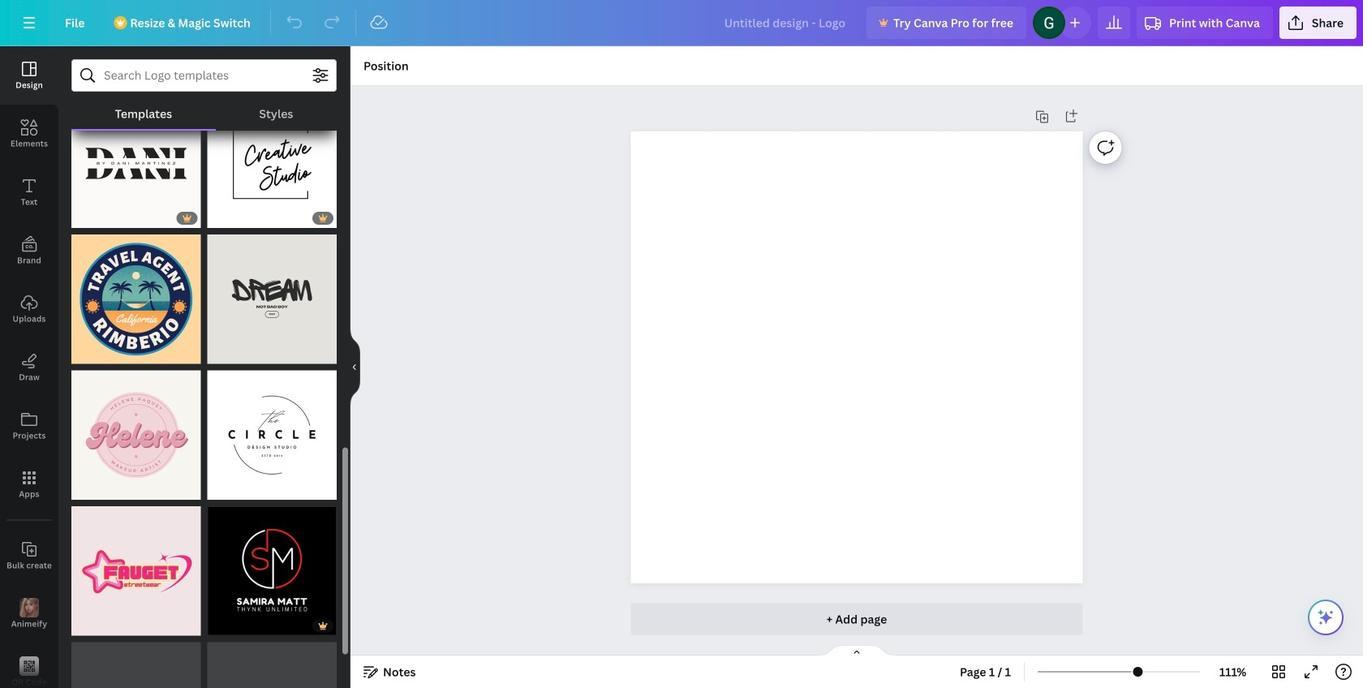 Task type: describe. For each thing, give the bounding box(es) containing it.
main menu bar
[[0, 0, 1364, 46]]

modern minimalist graffiti dream brand logo group
[[207, 225, 337, 364]]

hide image
[[350, 328, 360, 406]]

pink bold retro aesthetic makeup artist circle logo image
[[71, 371, 201, 500]]

pink yellow star y2k style streetwear logo image
[[71, 507, 201, 636]]

black white modern handwritten square studio logo image
[[207, 99, 337, 228]]

ivory black luxury minimalist personal name logo group
[[71, 99, 201, 228]]

black and red letter sm elegant and luxury logo image
[[207, 507, 337, 636]]

side panel tab list
[[0, 46, 58, 688]]



Task type: locate. For each thing, give the bounding box(es) containing it.
show pages image
[[818, 645, 896, 657]]

free simple modern circle design studio logo group
[[207, 361, 337, 500]]

black and red letter sm elegant and luxury logo group
[[207, 497, 337, 636]]

vintage and retro holiday travel agent logo group
[[71, 225, 201, 364]]

canva assistant image
[[1317, 608, 1336, 627]]

Design title text field
[[712, 6, 861, 39]]

pink bold retro aesthetic makeup artist circle logo group
[[71, 361, 201, 500]]

black white modern handwritten square studio logo group
[[207, 99, 337, 228]]

pink yellow star y2k style streetwear logo group
[[71, 497, 201, 636]]

free simple modern circle design studio logo image
[[207, 371, 337, 500]]

Search Logo templates search field
[[104, 60, 304, 91]]

vintage and retro holiday travel agent logo image
[[71, 235, 201, 364]]



Task type: vqa. For each thing, say whether or not it's contained in the screenshot.
the team within the Create a team button
no



